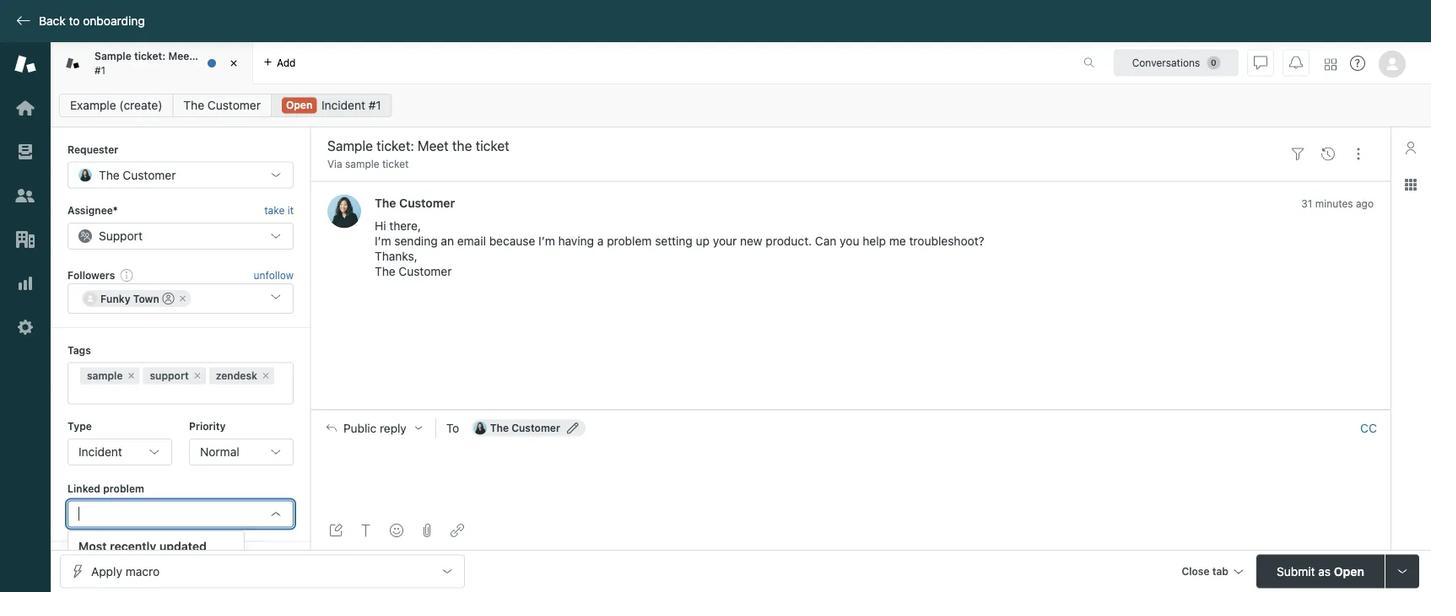 Task type: vqa. For each thing, say whether or not it's contained in the screenshot.
Funky Town option
yes



Task type: locate. For each thing, give the bounding box(es) containing it.
#1 down sample
[[95, 64, 106, 76]]

filter image
[[1291, 147, 1305, 161]]

incident up via
[[322, 98, 365, 112]]

1 horizontal spatial incident
[[322, 98, 365, 112]]

you
[[840, 234, 860, 248]]

customer up there,
[[399, 196, 455, 210]]

a
[[597, 234, 604, 248]]

1 horizontal spatial problem
[[607, 234, 652, 248]]

1 horizontal spatial i'm
[[539, 234, 555, 248]]

1 vertical spatial #1
[[369, 98, 381, 112]]

back to onboarding link
[[0, 14, 153, 29]]

open down add
[[286, 99, 313, 111]]

0 vertical spatial problem
[[607, 234, 652, 248]]

insert emojis image
[[390, 524, 403, 538]]

notifications image
[[1290, 56, 1303, 70]]

hide composer image
[[844, 403, 858, 417]]

sample
[[345, 158, 380, 170], [87, 370, 123, 382]]

onboarding
[[83, 14, 145, 28]]

31 minutes ago text field
[[1302, 197, 1374, 209]]

incident inside the secondary element
[[322, 98, 365, 112]]

the customer down close icon
[[184, 98, 261, 112]]

sample right via
[[345, 158, 380, 170]]

the customer right 'customer@example.com' image
[[490, 423, 560, 434]]

button displays agent's chat status as invisible. image
[[1254, 56, 1268, 70]]

minutes
[[1316, 197, 1354, 209]]

events image
[[1322, 147, 1335, 161]]

info on adding followers image
[[120, 268, 134, 282]]

incident #1
[[322, 98, 381, 112]]

1 horizontal spatial sample
[[345, 158, 380, 170]]

the customer link up there,
[[375, 196, 455, 210]]

open inside the secondary element
[[286, 99, 313, 111]]

customers image
[[14, 185, 36, 207]]

close image
[[225, 55, 242, 72]]

0 horizontal spatial ticket
[[215, 50, 243, 62]]

followers element
[[68, 284, 294, 314]]

open
[[286, 99, 313, 111], [1334, 565, 1365, 579]]

get started image
[[14, 97, 36, 119]]

an
[[441, 234, 454, 248]]

incident inside popup button
[[79, 445, 122, 459]]

followers
[[68, 269, 115, 281]]

0 horizontal spatial the customer link
[[173, 94, 272, 117]]

the customer
[[184, 98, 261, 112], [99, 168, 176, 182], [375, 196, 455, 210], [490, 423, 560, 434]]

email
[[457, 234, 486, 248]]

the customer link
[[173, 94, 272, 117], [375, 196, 455, 210]]

funky town option
[[82, 291, 191, 307]]

problem inside hi there, i'm sending an email because i'm having a problem setting up your new product. can you help me troubleshoot? thanks, the customer
[[607, 234, 652, 248]]

troubleshoot?
[[909, 234, 985, 248]]

incident
[[322, 98, 365, 112], [79, 445, 122, 459]]

1 horizontal spatial ticket
[[382, 158, 409, 170]]

0 horizontal spatial i'm
[[375, 234, 391, 248]]

1 vertical spatial problem
[[103, 483, 144, 495]]

0 vertical spatial the customer link
[[173, 94, 272, 117]]

0 horizontal spatial remove image
[[126, 371, 136, 381]]

customer left edit user image
[[512, 423, 560, 434]]

problem down incident popup button
[[103, 483, 144, 495]]

the customer link down close icon
[[173, 94, 272, 117]]

take it
[[264, 205, 294, 216]]

via sample ticket
[[328, 158, 409, 170]]

remove image right user is an agent 'image'
[[178, 294, 188, 304]]

close
[[1182, 566, 1210, 578]]

the customer down requester
[[99, 168, 176, 182]]

linked
[[68, 483, 100, 495]]

to
[[446, 421, 459, 435]]

displays possible ticket submission types image
[[1396, 565, 1410, 579]]

customer up the "support"
[[123, 168, 176, 182]]

problem
[[607, 234, 652, 248], [103, 483, 144, 495]]

assignee* element
[[68, 223, 294, 250]]

customer inside requester element
[[123, 168, 176, 182]]

0 horizontal spatial open
[[286, 99, 313, 111]]

#1 up via sample ticket
[[369, 98, 381, 112]]

0 horizontal spatial incident
[[79, 445, 122, 459]]

zendesk support image
[[14, 53, 36, 75]]

customer down close icon
[[208, 98, 261, 112]]

the customer link inside the secondary element
[[173, 94, 272, 117]]

normal button
[[189, 439, 294, 466]]

add
[[277, 57, 296, 69]]

ticket inside sample ticket: meet the ticket #1
[[215, 50, 243, 62]]

customer
[[208, 98, 261, 112], [123, 168, 176, 182], [399, 196, 455, 210], [399, 265, 452, 278], [512, 423, 560, 434]]

add attachment image
[[420, 524, 434, 538]]

the
[[184, 98, 204, 112], [99, 168, 120, 182], [375, 196, 396, 210], [375, 265, 396, 278], [490, 423, 509, 434]]

ticket right the
[[215, 50, 243, 62]]

remove image inside funky town option
[[178, 294, 188, 304]]

1 horizontal spatial open
[[1334, 565, 1365, 579]]

to
[[69, 14, 80, 28]]

1 vertical spatial incident
[[79, 445, 122, 459]]

open right as
[[1334, 565, 1365, 579]]

2 i'm from the left
[[539, 234, 555, 248]]

remove image left 'support'
[[126, 371, 136, 381]]

1 horizontal spatial the customer link
[[375, 196, 455, 210]]

funky
[[100, 293, 131, 305]]

problem right a
[[607, 234, 652, 248]]

submit
[[1277, 565, 1316, 579]]

Subject field
[[324, 136, 1280, 156]]

1 horizontal spatial #1
[[369, 98, 381, 112]]

0 vertical spatial ticket
[[215, 50, 243, 62]]

0 vertical spatial open
[[286, 99, 313, 111]]

take
[[264, 205, 285, 216]]

2 horizontal spatial remove image
[[261, 371, 271, 381]]

secondary element
[[51, 89, 1432, 122]]

ticket right via
[[382, 158, 409, 170]]

1 horizontal spatial remove image
[[178, 294, 188, 304]]

the customer up there,
[[375, 196, 455, 210]]

take it button
[[264, 202, 294, 219]]

ticket
[[215, 50, 243, 62], [382, 158, 409, 170]]

via
[[328, 158, 342, 170]]

the customer inside the secondary element
[[184, 98, 261, 112]]

public
[[344, 421, 377, 435]]

incident down type
[[79, 445, 122, 459]]

public reply button
[[311, 411, 435, 446]]

get help image
[[1351, 56, 1366, 71]]

incident button
[[68, 439, 172, 466]]

unfollow button
[[254, 268, 294, 283]]

as
[[1319, 565, 1331, 579]]

it
[[288, 205, 294, 216]]

#1 inside the secondary element
[[369, 98, 381, 112]]

requester
[[68, 143, 118, 155]]

support
[[99, 229, 143, 243]]

apply
[[91, 565, 122, 579]]

the down requester
[[99, 168, 120, 182]]

sample down tags
[[87, 370, 123, 382]]

the down 'thanks,'
[[375, 265, 396, 278]]

having
[[558, 234, 594, 248]]

#1
[[95, 64, 106, 76], [369, 98, 381, 112]]

unfollow
[[254, 269, 294, 281]]

the
[[196, 50, 212, 62]]

apps image
[[1405, 178, 1418, 192]]

tab
[[51, 42, 253, 84]]

0 vertical spatial #1
[[95, 64, 106, 76]]

0 horizontal spatial problem
[[103, 483, 144, 495]]

customer down sending
[[399, 265, 452, 278]]

0 horizontal spatial #1
[[95, 64, 106, 76]]

example (create) button
[[59, 94, 173, 117]]

remove image right "zendesk"
[[261, 371, 271, 381]]

product.
[[766, 234, 812, 248]]

back to onboarding
[[39, 14, 145, 28]]

i'm down hi
[[375, 234, 391, 248]]

sample ticket: meet the ticket #1
[[95, 50, 243, 76]]

priority
[[189, 421, 226, 433]]

i'm
[[375, 234, 391, 248], [539, 234, 555, 248]]

1 vertical spatial sample
[[87, 370, 123, 382]]

meet
[[168, 50, 193, 62]]

support
[[150, 370, 189, 382]]

close tab button
[[1174, 555, 1250, 591]]

remove image
[[178, 294, 188, 304], [126, 371, 136, 381], [261, 371, 271, 381]]

i'm left having
[[539, 234, 555, 248]]

0 vertical spatial incident
[[322, 98, 365, 112]]

conversations button
[[1114, 49, 1239, 76]]

ticket:
[[134, 50, 166, 62]]

problems:
[[79, 557, 136, 571]]



Task type: describe. For each thing, give the bounding box(es) containing it.
linked problem
[[68, 483, 144, 495]]

help
[[863, 234, 886, 248]]

0 vertical spatial sample
[[345, 158, 380, 170]]

most recently updated problems:
[[79, 540, 207, 571]]

your
[[713, 234, 737, 248]]

hi there, i'm sending an email because i'm having a problem setting up your new product. can you help me troubleshoot? thanks, the customer
[[375, 219, 985, 278]]

ticket actions image
[[1352, 147, 1366, 161]]

the inside hi there, i'm sending an email because i'm having a problem setting up your new product. can you help me troubleshoot? thanks, the customer
[[375, 265, 396, 278]]

1 vertical spatial ticket
[[382, 158, 409, 170]]

format text image
[[360, 524, 373, 538]]

can
[[815, 234, 837, 248]]

remove image for zendesk
[[261, 371, 271, 381]]

31
[[1302, 197, 1313, 209]]

normal
[[200, 445, 239, 459]]

tags
[[68, 345, 91, 356]]

1 vertical spatial the customer link
[[375, 196, 455, 210]]

customer inside the secondary element
[[208, 98, 261, 112]]

avatar image
[[328, 194, 361, 228]]

views image
[[14, 141, 36, 163]]

zendesk
[[216, 370, 257, 382]]

Linked problem field
[[79, 507, 263, 522]]

sending
[[395, 234, 438, 248]]

customer context image
[[1405, 141, 1418, 154]]

draft mode image
[[329, 524, 343, 538]]

requester element
[[68, 162, 294, 189]]

submit as open
[[1277, 565, 1365, 579]]

Public reply composer text field
[[319, 446, 1383, 482]]

reporting image
[[14, 273, 36, 295]]

updated
[[159, 540, 207, 554]]

me
[[890, 234, 906, 248]]

edit user image
[[567, 423, 579, 434]]

example (create)
[[70, 98, 162, 112]]

add link (cmd k) image
[[451, 524, 464, 538]]

remove image for sample
[[126, 371, 136, 381]]

1 vertical spatial open
[[1334, 565, 1365, 579]]

customer inside hi there, i'm sending an email because i'm having a problem setting up your new product. can you help me troubleshoot? thanks, the customer
[[399, 265, 452, 278]]

public reply
[[344, 421, 407, 435]]

cc
[[1361, 421, 1377, 435]]

remove image
[[192, 371, 202, 381]]

there,
[[389, 219, 421, 233]]

conversations
[[1133, 57, 1201, 69]]

because
[[489, 234, 535, 248]]

type
[[68, 421, 92, 433]]

assignee*
[[68, 205, 118, 216]]

incident for incident
[[79, 445, 122, 459]]

tab containing sample ticket: meet the ticket
[[51, 42, 253, 84]]

thanks,
[[375, 249, 418, 263]]

sample
[[95, 50, 131, 62]]

funky town
[[100, 293, 159, 305]]

31 minutes ago
[[1302, 197, 1374, 209]]

zendesk image
[[0, 591, 51, 593]]

(create)
[[119, 98, 162, 112]]

zendesk products image
[[1325, 59, 1337, 70]]

0 horizontal spatial sample
[[87, 370, 123, 382]]

admin image
[[14, 317, 36, 338]]

new
[[740, 234, 763, 248]]

linked problem element
[[68, 501, 294, 528]]

hi
[[375, 219, 386, 233]]

setting
[[655, 234, 693, 248]]

close tab
[[1182, 566, 1229, 578]]

back
[[39, 14, 66, 28]]

example
[[70, 98, 116, 112]]

funkytownclown1@gmail.com image
[[84, 292, 97, 306]]

the up hi
[[375, 196, 396, 210]]

recently
[[110, 540, 156, 554]]

tab
[[1213, 566, 1229, 578]]

user is an agent image
[[163, 293, 174, 305]]

the inside requester element
[[99, 168, 120, 182]]

the right 'customer@example.com' image
[[490, 423, 509, 434]]

macro
[[126, 565, 160, 579]]

most
[[79, 540, 107, 554]]

the customer inside requester element
[[99, 168, 176, 182]]

ago
[[1356, 197, 1374, 209]]

incident for incident #1
[[322, 98, 365, 112]]

reply
[[380, 421, 407, 435]]

the down sample ticket: meet the ticket #1
[[184, 98, 204, 112]]

main element
[[0, 42, 51, 593]]

1 i'm from the left
[[375, 234, 391, 248]]

tabs tab list
[[51, 42, 1066, 84]]

town
[[133, 293, 159, 305]]

up
[[696, 234, 710, 248]]

organizations image
[[14, 229, 36, 251]]

apply macro
[[91, 565, 160, 579]]

customer@example.com image
[[473, 422, 487, 435]]

add button
[[253, 42, 306, 84]]

cc button
[[1361, 421, 1378, 436]]

#1 inside sample ticket: meet the ticket #1
[[95, 64, 106, 76]]



